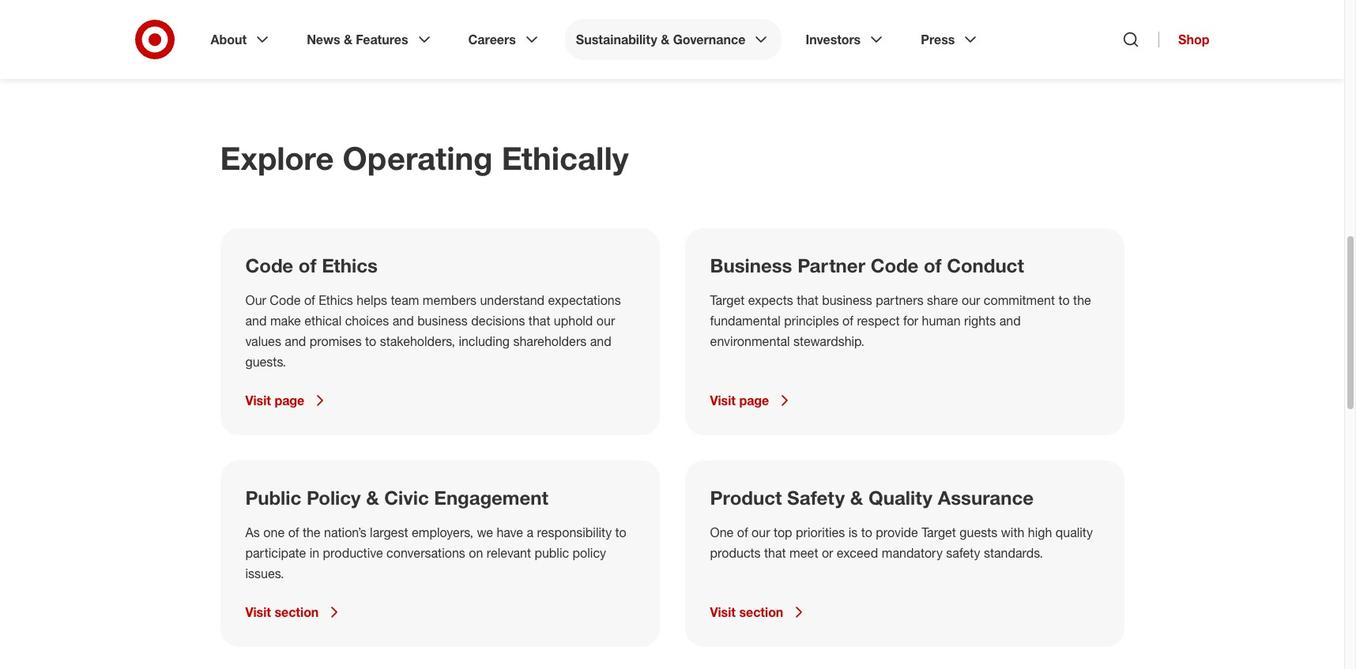 Task type: locate. For each thing, give the bounding box(es) containing it.
shop link
[[1159, 32, 1210, 47]]

our
[[962, 293, 981, 308], [597, 313, 615, 329], [752, 525, 771, 541]]

press link
[[910, 19, 992, 60]]

environmental
[[711, 334, 790, 350]]

provide
[[876, 525, 919, 541]]

guests.
[[246, 354, 286, 370]]

visit down 'products'
[[711, 605, 736, 621]]

code of ethics
[[246, 254, 378, 278]]

section down issues.
[[275, 605, 319, 621]]

0 horizontal spatial the
[[303, 525, 321, 541]]

and down team on the left
[[393, 313, 414, 329]]

sustainability & governance link
[[565, 19, 782, 60]]

ethically
[[502, 139, 629, 177]]

1 horizontal spatial the
[[1074, 293, 1092, 308]]

0 horizontal spatial page
[[275, 393, 305, 409]]

business up respect
[[823, 293, 873, 308]]

visit section link down as one of the nation's largest employers, we have a responsibility to participate in productive conversations on relevant public policy issues.
[[246, 603, 635, 622]]

1 visit section from the left
[[246, 605, 319, 621]]

safety
[[788, 486, 846, 510]]

0 horizontal spatial business
[[418, 313, 468, 329]]

0 vertical spatial target
[[711, 293, 745, 308]]

visit page for code
[[246, 393, 305, 409]]

team
[[391, 293, 419, 308]]

that
[[797, 293, 819, 308], [529, 313, 551, 329], [765, 546, 787, 561]]

1 page from the left
[[275, 393, 305, 409]]

1 vertical spatial business
[[418, 313, 468, 329]]

uphold
[[554, 313, 593, 329]]

1 vertical spatial target
[[922, 525, 957, 541]]

fundamental
[[711, 313, 781, 329]]

stakeholders,
[[380, 334, 455, 350]]

1 horizontal spatial business
[[823, 293, 873, 308]]

visit page down the guests.
[[246, 393, 305, 409]]

high
[[1029, 525, 1053, 541]]

conversations
[[387, 546, 466, 561]]

1 section from the left
[[275, 605, 319, 621]]

visit section down 'products'
[[711, 605, 784, 621]]

1 horizontal spatial visit page link
[[711, 391, 1100, 410]]

ethics up ethical
[[319, 293, 353, 308]]

that inside one of our top priorities is to provide target guests with high quality products that meet or exceed mandatory safety standards.
[[765, 546, 787, 561]]

shareholders
[[514, 334, 587, 350]]

visit section link
[[246, 603, 635, 622], [711, 603, 1100, 622]]

1 visit section link from the left
[[246, 603, 635, 622]]

the
[[1074, 293, 1092, 308], [303, 525, 321, 541]]

the up in
[[303, 525, 321, 541]]

news & features link
[[296, 19, 445, 60]]

1 horizontal spatial visit page
[[711, 393, 770, 409]]

& right news
[[344, 32, 353, 47]]

careers link
[[458, 19, 553, 60]]

engagement
[[434, 486, 549, 510]]

0 horizontal spatial visit page link
[[246, 391, 635, 410]]

visit section for product
[[711, 605, 784, 621]]

our inside target expects that business partners share our commitment to the fundamental principles of respect for human rights and environmental stewardship.
[[962, 293, 981, 308]]

section down 'products'
[[740, 605, 784, 621]]

of inside one of our top priorities is to provide target guests with high quality products that meet or exceed mandatory safety standards.
[[738, 525, 749, 541]]

visit section link for quality
[[711, 603, 1100, 622]]

page for business
[[740, 393, 770, 409]]

rights
[[965, 313, 997, 329]]

to right is
[[862, 525, 873, 541]]

responsibility
[[537, 525, 612, 541]]

business down members
[[418, 313, 468, 329]]

0 horizontal spatial visit section
[[246, 605, 319, 621]]

respect
[[858, 313, 900, 329]]

about
[[211, 32, 247, 47]]

business
[[823, 293, 873, 308], [418, 313, 468, 329]]

0 vertical spatial the
[[1074, 293, 1092, 308]]

partner
[[798, 254, 866, 278]]

and
[[246, 313, 267, 329], [393, 313, 414, 329], [1000, 313, 1021, 329], [285, 334, 306, 350], [590, 334, 612, 350]]

our up rights
[[962, 293, 981, 308]]

0 horizontal spatial section
[[275, 605, 319, 621]]

and down commitment
[[1000, 313, 1021, 329]]

1 horizontal spatial section
[[740, 605, 784, 621]]

is
[[849, 525, 858, 541]]

1 vertical spatial that
[[529, 313, 551, 329]]

visit section link down mandatory
[[711, 603, 1100, 622]]

target inside one of our top priorities is to provide target guests with high quality products that meet or exceed mandatory safety standards.
[[922, 525, 957, 541]]

0 horizontal spatial our
[[597, 313, 615, 329]]

0 vertical spatial ethics
[[322, 254, 378, 278]]

make
[[270, 313, 301, 329]]

visit down issues.
[[246, 605, 271, 621]]

1 horizontal spatial page
[[740, 393, 770, 409]]

have
[[497, 525, 524, 541]]

our left top
[[752, 525, 771, 541]]

public
[[246, 486, 301, 510]]

that inside target expects that business partners share our commitment to the fundamental principles of respect for human rights and environmental stewardship.
[[797, 293, 819, 308]]

quality
[[869, 486, 933, 510]]

code up our
[[246, 254, 294, 278]]

2 page from the left
[[740, 393, 770, 409]]

issues.
[[246, 566, 284, 582]]

to inside target expects that business partners share our commitment to the fundamental principles of respect for human rights and environmental stewardship.
[[1059, 293, 1070, 308]]

2 horizontal spatial that
[[797, 293, 819, 308]]

1 horizontal spatial target
[[922, 525, 957, 541]]

2 visit section from the left
[[711, 605, 784, 621]]

one
[[264, 525, 285, 541]]

that up "shareholders" at left
[[529, 313, 551, 329]]

0 vertical spatial our
[[962, 293, 981, 308]]

target
[[711, 293, 745, 308], [922, 525, 957, 541]]

of inside target expects that business partners share our commitment to the fundamental principles of respect for human rights and environmental stewardship.
[[843, 313, 854, 329]]

about link
[[200, 19, 283, 60]]

visit
[[246, 393, 271, 409], [711, 393, 736, 409], [246, 605, 271, 621], [711, 605, 736, 621]]

section for product
[[740, 605, 784, 621]]

ethics up "helps"
[[322, 254, 378, 278]]

visit down the guests.
[[246, 393, 271, 409]]

1 horizontal spatial visit section
[[711, 605, 784, 621]]

2 visit page link from the left
[[711, 391, 1100, 410]]

top
[[774, 525, 793, 541]]

of
[[299, 254, 317, 278], [924, 254, 942, 278], [304, 293, 315, 308], [843, 313, 854, 329], [288, 525, 299, 541], [738, 525, 749, 541]]

visit page link
[[246, 391, 635, 410], [711, 391, 1100, 410]]

assurance
[[938, 486, 1034, 510]]

2 section from the left
[[740, 605, 784, 621]]

values
[[246, 334, 281, 350]]

visit for public policy & civic engagement
[[246, 605, 271, 621]]

civic
[[385, 486, 429, 510]]

1 horizontal spatial visit section link
[[711, 603, 1100, 622]]

visit section down issues.
[[246, 605, 319, 621]]

visit page for business
[[711, 393, 770, 409]]

1 horizontal spatial our
[[752, 525, 771, 541]]

to down choices
[[365, 334, 377, 350]]

news & features
[[307, 32, 409, 47]]

shop
[[1179, 32, 1210, 47]]

2 visit page from the left
[[711, 393, 770, 409]]

0 horizontal spatial visit section link
[[246, 603, 635, 622]]

stewardship.
[[794, 334, 865, 350]]

target expects that business partners share our commitment to the fundamental principles of respect for human rights and environmental stewardship.
[[711, 293, 1092, 350]]

code up make
[[270, 293, 301, 308]]

principles
[[785, 313, 840, 329]]

visit page down environmental at the right
[[711, 393, 770, 409]]

0 vertical spatial business
[[823, 293, 873, 308]]

participate
[[246, 546, 306, 561]]

2 vertical spatial that
[[765, 546, 787, 561]]

the right commitment
[[1074, 293, 1092, 308]]

one
[[711, 525, 734, 541]]

0 vertical spatial that
[[797, 293, 819, 308]]

members
[[423, 293, 477, 308]]

1 vertical spatial the
[[303, 525, 321, 541]]

1 visit page link from the left
[[246, 391, 635, 410]]

mandatory
[[882, 546, 943, 561]]

2 horizontal spatial our
[[962, 293, 981, 308]]

page down the guests.
[[275, 393, 305, 409]]

that up principles
[[797, 293, 819, 308]]

target up the fundamental
[[711, 293, 745, 308]]

sustainability & governance
[[576, 32, 746, 47]]

0 horizontal spatial target
[[711, 293, 745, 308]]

1 vertical spatial our
[[597, 313, 615, 329]]

0 horizontal spatial visit page
[[246, 393, 305, 409]]

visit down environmental at the right
[[711, 393, 736, 409]]

our inside one of our top priorities is to provide target guests with high quality products that meet or exceed mandatory safety standards.
[[752, 525, 771, 541]]

1 horizontal spatial that
[[765, 546, 787, 561]]

page
[[275, 393, 305, 409], [740, 393, 770, 409]]

page down environmental at the right
[[740, 393, 770, 409]]

to
[[1059, 293, 1070, 308], [365, 334, 377, 350], [616, 525, 627, 541], [862, 525, 873, 541]]

2 visit section link from the left
[[711, 603, 1100, 622]]

our code of ethics helps team members understand expectations and make ethical choices and business decisions that uphold our values and promises to stakeholders, including shareholders and guests.
[[246, 293, 621, 370]]

that down top
[[765, 546, 787, 561]]

2 vertical spatial our
[[752, 525, 771, 541]]

public policy & civic engagement
[[246, 486, 549, 510]]

1 visit page from the left
[[246, 393, 305, 409]]

visit for product safety & quality assurance
[[711, 605, 736, 621]]

share
[[928, 293, 959, 308]]

expectations
[[548, 293, 621, 308]]

that inside our code of ethics helps team members understand expectations and make ethical choices and business decisions that uphold our values and promises to stakeholders, including shareholders and guests.
[[529, 313, 551, 329]]

sustainability
[[576, 32, 658, 47]]

target up safety
[[922, 525, 957, 541]]

to right responsibility
[[616, 525, 627, 541]]

page for code
[[275, 393, 305, 409]]

0 horizontal spatial that
[[529, 313, 551, 329]]

business inside target expects that business partners share our commitment to the fundamental principles of respect for human rights and environmental stewardship.
[[823, 293, 873, 308]]

expects
[[749, 293, 794, 308]]

1 vertical spatial ethics
[[319, 293, 353, 308]]

&
[[344, 32, 353, 47], [661, 32, 670, 47], [366, 486, 379, 510], [851, 486, 864, 510]]

of inside our code of ethics helps team members understand expectations and make ethical choices and business decisions that uphold our values and promises to stakeholders, including shareholders and guests.
[[304, 293, 315, 308]]

our down expectations
[[597, 313, 615, 329]]

policy
[[573, 546, 607, 561]]

to right commitment
[[1059, 293, 1070, 308]]

& up is
[[851, 486, 864, 510]]



Task type: describe. For each thing, give the bounding box(es) containing it.
human
[[923, 313, 961, 329]]

business
[[711, 254, 793, 278]]

including
[[459, 334, 510, 350]]

quality
[[1056, 525, 1094, 541]]

target inside target expects that business partners share our commitment to the fundamental principles of respect for human rights and environmental stewardship.
[[711, 293, 745, 308]]

& left governance
[[661, 32, 670, 47]]

conduct
[[948, 254, 1025, 278]]

code up partners
[[871, 254, 919, 278]]

a
[[527, 525, 534, 541]]

as
[[246, 525, 260, 541]]

employers,
[[412, 525, 474, 541]]

explore operating ethically
[[220, 139, 629, 177]]

understand
[[480, 293, 545, 308]]

to inside one of our top priorities is to provide target guests with high quality products that meet or exceed mandatory safety standards.
[[862, 525, 873, 541]]

to inside as one of the nation's largest employers, we have a responsibility to participate in productive conversations on relevant public policy issues.
[[616, 525, 627, 541]]

visit page link for code
[[711, 391, 1100, 410]]

the inside as one of the nation's largest employers, we have a responsibility to participate in productive conversations on relevant public policy issues.
[[303, 525, 321, 541]]

and down make
[[285, 334, 306, 350]]

news
[[307, 32, 340, 47]]

product
[[711, 486, 782, 510]]

choices
[[345, 313, 389, 329]]

investors
[[806, 32, 861, 47]]

the inside target expects that business partners share our commitment to the fundamental principles of respect for human rights and environmental stewardship.
[[1074, 293, 1092, 308]]

one of our top priorities is to provide target guests with high quality products that meet or exceed mandatory safety standards.
[[711, 525, 1094, 561]]

relevant
[[487, 546, 531, 561]]

meet
[[790, 546, 819, 561]]

our
[[246, 293, 266, 308]]

with
[[1002, 525, 1025, 541]]

in
[[310, 546, 320, 561]]

largest
[[370, 525, 408, 541]]

promises
[[310, 334, 362, 350]]

exceed
[[837, 546, 879, 561]]

and inside target expects that business partners share our commitment to the fundamental principles of respect for human rights and environmental stewardship.
[[1000, 313, 1021, 329]]

ethical
[[305, 313, 342, 329]]

our inside our code of ethics helps team members understand expectations and make ethical choices and business decisions that uphold our values and promises to stakeholders, including shareholders and guests.
[[597, 313, 615, 329]]

visit page link for ethics
[[246, 391, 635, 410]]

operating
[[343, 139, 493, 177]]

for
[[904, 313, 919, 329]]

& left civic
[[366, 486, 379, 510]]

on
[[469, 546, 483, 561]]

governance
[[673, 32, 746, 47]]

business partner code of conduct
[[711, 254, 1025, 278]]

productive
[[323, 546, 383, 561]]

section for public
[[275, 605, 319, 621]]

business inside our code of ethics helps team members understand expectations and make ethical choices and business decisions that uphold our values and promises to stakeholders, including shareholders and guests.
[[418, 313, 468, 329]]

and down uphold
[[590, 334, 612, 350]]

investors link
[[795, 19, 898, 60]]

visit section for public
[[246, 605, 319, 621]]

standards.
[[984, 546, 1044, 561]]

careers
[[469, 32, 516, 47]]

helps
[[357, 293, 387, 308]]

visit for business partner code of conduct
[[711, 393, 736, 409]]

ethics inside our code of ethics helps team members understand expectations and make ethical choices and business decisions that uphold our values and promises to stakeholders, including shareholders and guests.
[[319, 293, 353, 308]]

decisions
[[471, 313, 525, 329]]

press
[[921, 32, 956, 47]]

and down our
[[246, 313, 267, 329]]

to inside our code of ethics helps team members understand expectations and make ethical choices and business decisions that uphold our values and promises to stakeholders, including shareholders and guests.
[[365, 334, 377, 350]]

explore
[[220, 139, 334, 177]]

product safety & quality assurance
[[711, 486, 1034, 510]]

products
[[711, 546, 761, 561]]

features
[[356, 32, 409, 47]]

guests
[[960, 525, 998, 541]]

safety
[[947, 546, 981, 561]]

code inside our code of ethics helps team members understand expectations and make ethical choices and business decisions that uphold our values and promises to stakeholders, including shareholders and guests.
[[270, 293, 301, 308]]

or
[[822, 546, 834, 561]]

priorities
[[796, 525, 846, 541]]

of inside as one of the nation's largest employers, we have a responsibility to participate in productive conversations on relevant public policy issues.
[[288, 525, 299, 541]]

public
[[535, 546, 569, 561]]

visit for code of ethics
[[246, 393, 271, 409]]

we
[[477, 525, 493, 541]]

partners
[[876, 293, 924, 308]]

as one of the nation's largest employers, we have a responsibility to participate in productive conversations on relevant public policy issues.
[[246, 525, 627, 582]]

visit section link for civic
[[246, 603, 635, 622]]

commitment
[[984, 293, 1056, 308]]

policy
[[307, 486, 361, 510]]

nation's
[[324, 525, 367, 541]]



Task type: vqa. For each thing, say whether or not it's contained in the screenshot.
Visit page for Business
yes



